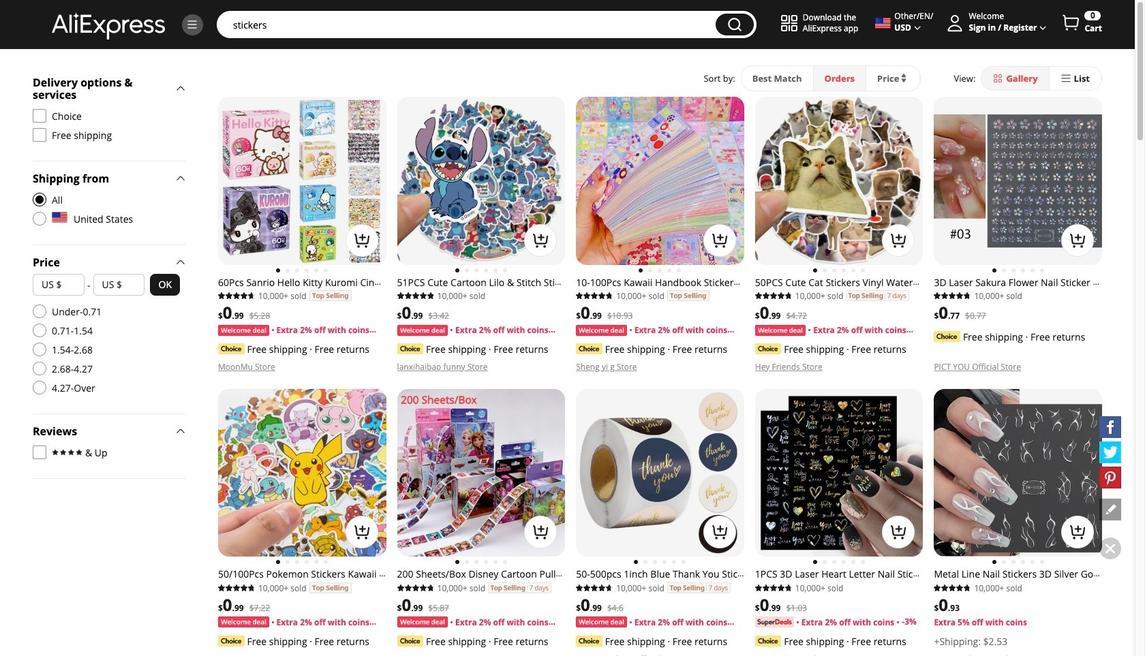 Task type: describe. For each thing, give the bounding box(es) containing it.
50pcs cute cat stickers vinyl waterproof funny cats decals for water bottle laptop skateboard scrapbook luggage kids toys image
[[755, 97, 924, 265]]

2 4ftxrwp image from the top
[[33, 128, 46, 142]]

1 11l24uk image from the top
[[33, 305, 46, 318]]

2 11l24uk image from the top
[[33, 324, 46, 338]]

10-100pcs kawaii handbook stickers cartoon collage laser sticker diy decorative scrapbooking journals stationery school supplies image
[[576, 97, 745, 265]]

3 4ftxrwp image from the top
[[33, 446, 46, 460]]

1sqid_b image
[[186, 18, 198, 31]]

50-500pcs 1inch blue thank you stickers for envelope sealing labels stationery supplies handmade wedding gift decoration sticker image
[[576, 389, 745, 557]]

60pcs sanrio hello kitty kuromi cinnamoroll pochacco stickers for kids girls diy laptop phone diary cute cartoon sanrio sticker image
[[218, 97, 386, 265]]

1 4ftxrwp image from the top
[[33, 109, 46, 123]]



Task type: vqa. For each thing, say whether or not it's contained in the screenshot.
the bottom the Cute
no



Task type: locate. For each thing, give the bounding box(es) containing it.
0 vertical spatial 4ftxrwp image
[[33, 109, 46, 123]]

1 vertical spatial 4ftxrwp image
[[33, 128, 46, 142]]

2 11l24uk image from the top
[[33, 343, 46, 357]]

11l24uk image
[[33, 212, 46, 226], [33, 324, 46, 338], [33, 362, 46, 376], [33, 381, 46, 395]]

3 11l24uk image from the top
[[33, 362, 46, 376]]

2 vertical spatial 4ftxrwp image
[[33, 446, 46, 460]]

human hair lace front wig text field
[[226, 18, 709, 31]]

50/100pcs pokemon stickers kawaii pikachu skateboard bicycle guitar laptop kids waterproof stiker toys image
[[218, 389, 386, 557]]

4ftxrwp image
[[33, 109, 46, 123], [33, 128, 46, 142], [33, 446, 46, 460]]

1 vertical spatial 11l24uk image
[[33, 343, 46, 357]]

None button
[[716, 14, 754, 35]]

4 11l24uk image from the top
[[33, 381, 46, 395]]

11l24uk image
[[33, 305, 46, 318], [33, 343, 46, 357]]

0 vertical spatial 11l24uk image
[[33, 305, 46, 318]]

metal line nail stickers 3d silver gold thorns vine curve stripe lines tape swirl sliders manicure adhesive gel nail art decals image
[[935, 389, 1103, 557]]

3d laser sakura flower nail sticker aurora decals glitter star butterfly floral adhesive sliders cherry blooming manicure image
[[935, 97, 1103, 265]]

51pcs  cute cartoon lilo & stitch stickers diy diary laptop luggage skateboard graffiti decals fun classic toy image
[[397, 97, 565, 265]]

1 11l24uk image from the top
[[33, 212, 46, 226]]

200 sheets/box disney cartoon pull out stickers princess frozen mickey mouse minnie sticker girl boy teacher reward toys gift image
[[397, 389, 565, 557]]

1pcs 3d laser heart letter nail sticker nail art decoration flower star nail accessories decal stickers nail supplies nail parts image
[[755, 389, 924, 557]]



